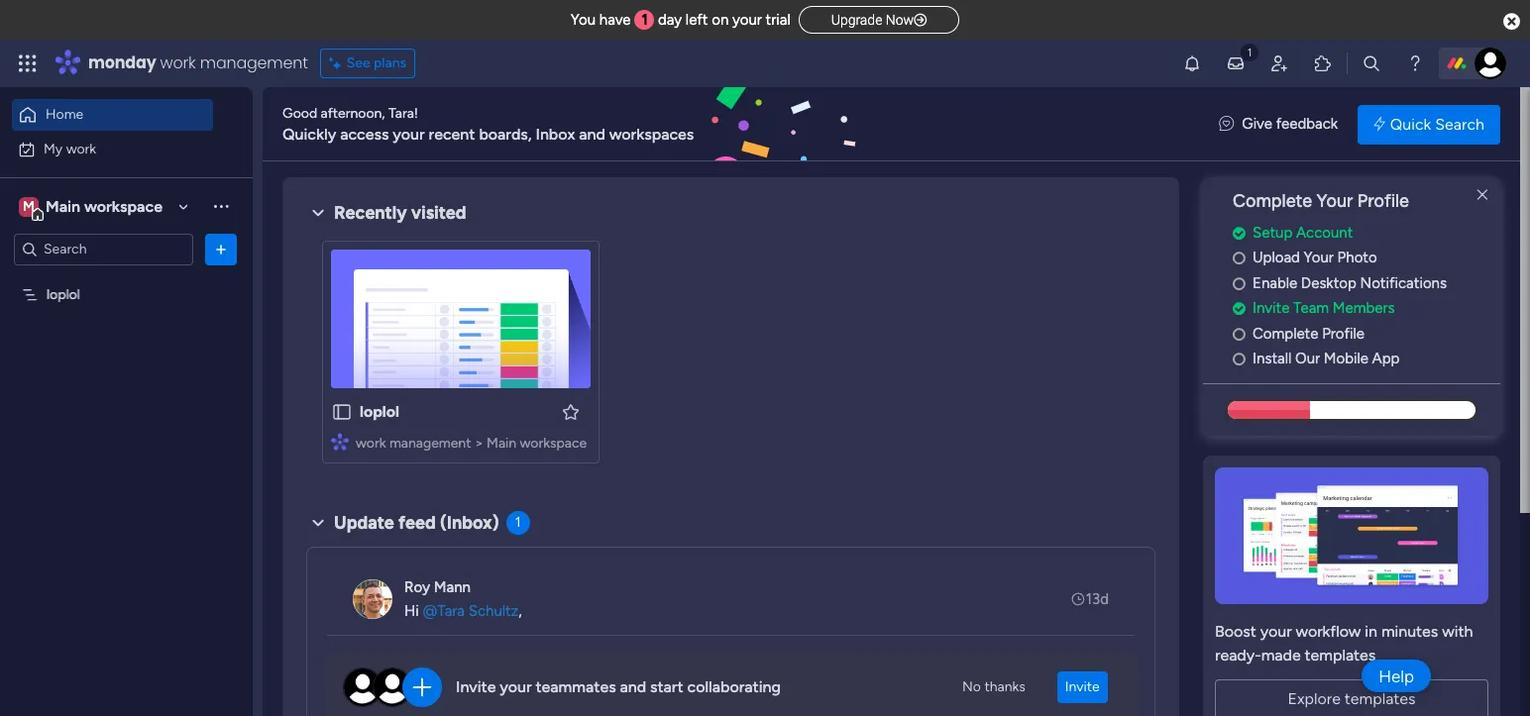 Task type: vqa. For each thing, say whether or not it's contained in the screenshot.
loplol field
no



Task type: describe. For each thing, give the bounding box(es) containing it.
install
[[1253, 350, 1292, 368]]

0 vertical spatial 1
[[642, 11, 648, 29]]

13d
[[1086, 591, 1109, 608]]

check circle image
[[1233, 302, 1246, 316]]

members
[[1333, 300, 1395, 317]]

complete profile
[[1253, 325, 1365, 343]]

setup account link
[[1233, 222, 1501, 244]]

m
[[23, 198, 35, 215]]

access
[[340, 124, 389, 143]]

minutes
[[1382, 622, 1439, 641]]

enable desktop notifications link
[[1233, 272, 1501, 295]]

loplol list box
[[0, 274, 253, 579]]

help image
[[1406, 54, 1425, 73]]

v2 bolt switch image
[[1374, 113, 1386, 135]]

work management > main workspace
[[356, 435, 587, 452]]

see plans
[[347, 55, 407, 71]]

complete your profile
[[1233, 190, 1409, 212]]

select product image
[[18, 54, 38, 73]]

on
[[712, 11, 729, 29]]

trial
[[766, 11, 791, 29]]

dapulse x slim image
[[1471, 183, 1495, 207]]

apps image
[[1313, 54, 1333, 73]]

quick search
[[1390, 114, 1485, 133]]

notifications
[[1360, 274, 1447, 292]]

boards,
[[479, 124, 532, 143]]

work for my
[[66, 140, 96, 157]]

search
[[1436, 114, 1485, 133]]

tara schultz image
[[1475, 48, 1507, 79]]

0 vertical spatial profile
[[1358, 190, 1409, 212]]

0 horizontal spatial management
[[200, 52, 308, 74]]

invite team members link
[[1233, 298, 1501, 320]]

explore templates button
[[1215, 680, 1489, 717]]

now
[[886, 12, 914, 28]]

roy
[[404, 579, 430, 596]]

roy mann
[[404, 579, 471, 596]]

invite for your
[[456, 678, 496, 697]]

recently visited
[[334, 202, 466, 224]]

complete for complete your profile
[[1233, 190, 1313, 212]]

tara!
[[388, 105, 418, 121]]

options image
[[211, 239, 231, 259]]

left
[[686, 11, 708, 29]]

>
[[475, 435, 483, 452]]

install our mobile app
[[1253, 350, 1400, 368]]

my work
[[44, 140, 96, 157]]

my work button
[[12, 133, 213, 165]]

day
[[658, 11, 682, 29]]

workspace options image
[[211, 197, 231, 216]]

dapulse rightstroke image
[[914, 13, 927, 28]]

1 image
[[1241, 41, 1259, 63]]

home
[[46, 106, 83, 123]]

circle o image for install
[[1233, 352, 1246, 367]]

1 vertical spatial workspace
[[520, 435, 587, 452]]

collaborating
[[687, 678, 781, 697]]

your inside good afternoon, tara! quickly access your recent boards, inbox and workspaces
[[393, 124, 425, 143]]

quick
[[1390, 114, 1432, 133]]

profile inside complete profile link
[[1322, 325, 1365, 343]]

and inside good afternoon, tara! quickly access your recent boards, inbox and workspaces
[[579, 124, 605, 143]]

your for complete
[[1317, 190, 1353, 212]]

upload
[[1253, 249, 1300, 267]]

feed
[[399, 512, 436, 534]]

workspaces
[[609, 124, 694, 143]]

your inside boost your workflow in minutes with ready-made templates
[[1261, 622, 1292, 641]]

no thanks button
[[955, 672, 1034, 704]]

account
[[1297, 224, 1353, 242]]

app
[[1372, 350, 1400, 368]]

inbox image
[[1226, 54, 1246, 73]]

0 vertical spatial workspace
[[84, 197, 163, 216]]

in
[[1365, 622, 1378, 641]]

upload your photo
[[1253, 249, 1377, 267]]

invite inside button
[[1065, 679, 1100, 696]]

upgrade now
[[831, 12, 914, 28]]

loplol inside list box
[[47, 286, 80, 303]]

circle o image for upload
[[1233, 251, 1246, 266]]

(inbox)
[[440, 512, 499, 534]]

mann
[[434, 579, 471, 596]]

update
[[334, 512, 394, 534]]

team
[[1294, 300, 1329, 317]]

enable
[[1253, 274, 1298, 292]]

0 horizontal spatial 1
[[515, 514, 521, 531]]

notifications image
[[1183, 54, 1202, 73]]

templates inside boost your workflow in minutes with ready-made templates
[[1305, 646, 1376, 665]]

visited
[[411, 202, 466, 224]]

boost your workflow in minutes with ready-made templates
[[1215, 622, 1473, 665]]

upgrade now link
[[799, 6, 960, 33]]

roy mann image
[[353, 580, 393, 620]]

update feed (inbox)
[[334, 512, 499, 534]]

no thanks
[[962, 679, 1026, 696]]

invite your teammates and start collaborating
[[456, 678, 781, 697]]

enable desktop notifications
[[1253, 274, 1447, 292]]

help button
[[1362, 660, 1431, 693]]

your left the 'teammates'
[[500, 678, 532, 697]]

good
[[282, 105, 317, 121]]

complete profile link
[[1233, 323, 1501, 345]]

circle o image for enable
[[1233, 276, 1246, 291]]



Task type: locate. For each thing, give the bounding box(es) containing it.
and right inbox
[[579, 124, 605, 143]]

circle o image down check circle icon
[[1233, 251, 1246, 266]]

circle o image left install
[[1233, 352, 1246, 367]]

circle o image inside install our mobile app link
[[1233, 352, 1246, 367]]

have
[[599, 11, 631, 29]]

work
[[160, 52, 196, 74], [66, 140, 96, 157], [356, 435, 386, 452]]

0 vertical spatial and
[[579, 124, 605, 143]]

mobile
[[1324, 350, 1369, 368]]

work for monday
[[160, 52, 196, 74]]

loplol down search in workspace field
[[47, 286, 80, 303]]

help
[[1379, 667, 1414, 686]]

templates image image
[[1221, 468, 1483, 604]]

0 vertical spatial main
[[46, 197, 80, 216]]

with
[[1442, 622, 1473, 641]]

give feedback
[[1242, 115, 1338, 133]]

workspace down add to favorites icon
[[520, 435, 587, 452]]

0 horizontal spatial workspace
[[84, 197, 163, 216]]

1 vertical spatial main
[[487, 435, 517, 452]]

0 vertical spatial circle o image
[[1233, 251, 1246, 266]]

1 right (inbox)
[[515, 514, 521, 531]]

2 circle o image from the top
[[1233, 327, 1246, 342]]

boost
[[1215, 622, 1257, 641]]

1 vertical spatial management
[[389, 435, 471, 452]]

0 horizontal spatial work
[[66, 140, 96, 157]]

1 vertical spatial templates
[[1345, 690, 1416, 709]]

setup
[[1253, 224, 1293, 242]]

give
[[1242, 115, 1273, 133]]

1 horizontal spatial management
[[389, 435, 471, 452]]

made
[[1262, 646, 1301, 665]]

loplol right public board icon
[[360, 402, 399, 421]]

1 horizontal spatial 1
[[642, 11, 648, 29]]

circle o image
[[1233, 251, 1246, 266], [1233, 352, 1246, 367]]

start
[[650, 678, 684, 697]]

complete up setup
[[1233, 190, 1313, 212]]

circle o image up check circle image in the right top of the page
[[1233, 276, 1246, 291]]

profile up setup account link
[[1358, 190, 1409, 212]]

0 vertical spatial your
[[1317, 190, 1353, 212]]

quick search button
[[1358, 105, 1501, 144]]

1 horizontal spatial main
[[487, 435, 517, 452]]

circle o image down check circle image in the right top of the page
[[1233, 327, 1246, 342]]

1 vertical spatial 1
[[515, 514, 521, 531]]

invite
[[1253, 300, 1290, 317], [456, 678, 496, 697], [1065, 679, 1100, 696]]

invite for team
[[1253, 300, 1290, 317]]

1 left day
[[642, 11, 648, 29]]

inbox
[[536, 124, 575, 143]]

1 horizontal spatial loplol
[[360, 402, 399, 421]]

work right my
[[66, 140, 96, 157]]

0 horizontal spatial and
[[579, 124, 605, 143]]

0 vertical spatial complete
[[1233, 190, 1313, 212]]

0 vertical spatial work
[[160, 52, 196, 74]]

afternoon,
[[321, 105, 385, 121]]

workspace selection element
[[19, 195, 166, 221]]

main workspace
[[46, 197, 163, 216]]

and left start
[[620, 678, 646, 697]]

close update feed (inbox) image
[[306, 511, 330, 535]]

invite team members
[[1253, 300, 1395, 317]]

circle o image
[[1233, 276, 1246, 291], [1233, 327, 1246, 342]]

your down account on the top right of page
[[1304, 249, 1334, 267]]

your
[[1317, 190, 1353, 212], [1304, 249, 1334, 267]]

explore templates
[[1288, 690, 1416, 709]]

1 circle o image from the top
[[1233, 251, 1246, 266]]

circle o image inside upload your photo link
[[1233, 251, 1246, 266]]

you
[[571, 11, 596, 29]]

your right on
[[732, 11, 762, 29]]

thanks
[[985, 679, 1026, 696]]

1
[[642, 11, 648, 29], [515, 514, 521, 531]]

photo
[[1338, 249, 1377, 267]]

no
[[962, 679, 981, 696]]

1 vertical spatial your
[[1304, 249, 1334, 267]]

management left >
[[389, 435, 471, 452]]

1 vertical spatial circle o image
[[1233, 327, 1246, 342]]

1 horizontal spatial workspace
[[520, 435, 587, 452]]

circle o image for complete
[[1233, 327, 1246, 342]]

1 vertical spatial loplol
[[360, 402, 399, 421]]

0 vertical spatial templates
[[1305, 646, 1376, 665]]

see plans button
[[320, 49, 415, 78]]

main right the 'workspace' image
[[46, 197, 80, 216]]

monday work management
[[88, 52, 308, 74]]

1 vertical spatial profile
[[1322, 325, 1365, 343]]

circle o image inside complete profile link
[[1233, 327, 1246, 342]]

recently
[[334, 202, 407, 224]]

workspace image
[[19, 196, 39, 218]]

plans
[[374, 55, 407, 71]]

2 horizontal spatial invite
[[1253, 300, 1290, 317]]

monday
[[88, 52, 156, 74]]

Search in workspace field
[[42, 238, 166, 261]]

desktop
[[1301, 274, 1357, 292]]

add to favorites image
[[561, 402, 581, 422]]

v2 user feedback image
[[1219, 113, 1234, 136]]

good afternoon, tara! quickly access your recent boards, inbox and workspaces
[[282, 105, 694, 143]]

circle o image inside "enable desktop notifications" "link"
[[1233, 276, 1246, 291]]

2 horizontal spatial work
[[356, 435, 386, 452]]

management up "good"
[[200, 52, 308, 74]]

main right >
[[487, 435, 517, 452]]

your down tara!
[[393, 124, 425, 143]]

complete up install
[[1253, 325, 1319, 343]]

and
[[579, 124, 605, 143], [620, 678, 646, 697]]

work inside my work button
[[66, 140, 96, 157]]

upload your photo link
[[1233, 247, 1501, 269]]

home button
[[12, 99, 213, 131]]

profile
[[1358, 190, 1409, 212], [1322, 325, 1365, 343]]

0 horizontal spatial invite
[[456, 678, 496, 697]]

templates
[[1305, 646, 1376, 665], [1345, 690, 1416, 709]]

2 vertical spatial work
[[356, 435, 386, 452]]

search everything image
[[1362, 54, 1382, 73]]

upgrade
[[831, 12, 883, 28]]

1 vertical spatial work
[[66, 140, 96, 157]]

0 horizontal spatial loplol
[[47, 286, 80, 303]]

1 vertical spatial complete
[[1253, 325, 1319, 343]]

templates inside 'button'
[[1345, 690, 1416, 709]]

1 circle o image from the top
[[1233, 276, 1246, 291]]

main
[[46, 197, 80, 216], [487, 435, 517, 452]]

recent
[[429, 124, 475, 143]]

your for upload
[[1304, 249, 1334, 267]]

templates down workflow
[[1305, 646, 1376, 665]]

your up the made
[[1261, 622, 1292, 641]]

my
[[44, 140, 63, 157]]

0 horizontal spatial main
[[46, 197, 80, 216]]

0 vertical spatial circle o image
[[1233, 276, 1246, 291]]

1 horizontal spatial and
[[620, 678, 646, 697]]

check circle image
[[1233, 226, 1246, 241]]

public board image
[[331, 401, 353, 423]]

0 vertical spatial management
[[200, 52, 308, 74]]

main inside workspace selection element
[[46, 197, 80, 216]]

quickly
[[282, 124, 336, 143]]

workspace up search in workspace field
[[84, 197, 163, 216]]

templates down help
[[1345, 690, 1416, 709]]

2 circle o image from the top
[[1233, 352, 1246, 367]]

teammates
[[536, 678, 616, 697]]

feedback
[[1276, 115, 1338, 133]]

work right monday
[[160, 52, 196, 74]]

1 horizontal spatial work
[[160, 52, 196, 74]]

loplol
[[47, 286, 80, 303], [360, 402, 399, 421]]

management
[[200, 52, 308, 74], [389, 435, 471, 452]]

setup account
[[1253, 224, 1353, 242]]

option
[[0, 277, 253, 281]]

see
[[347, 55, 370, 71]]

close recently visited image
[[306, 201, 330, 225]]

1 horizontal spatial invite
[[1065, 679, 1100, 696]]

complete for complete profile
[[1253, 325, 1319, 343]]

you have 1 day left on your trial
[[571, 11, 791, 29]]

complete
[[1233, 190, 1313, 212], [1253, 325, 1319, 343]]

invite button
[[1057, 672, 1108, 704]]

invite members image
[[1270, 54, 1290, 73]]

0 vertical spatial loplol
[[47, 286, 80, 303]]

profile up mobile
[[1322, 325, 1365, 343]]

install our mobile app link
[[1233, 348, 1501, 371]]

1 vertical spatial and
[[620, 678, 646, 697]]

your
[[732, 11, 762, 29], [393, 124, 425, 143], [1261, 622, 1292, 641], [500, 678, 532, 697]]

dapulse close image
[[1504, 12, 1521, 32]]

workflow
[[1296, 622, 1361, 641]]

our
[[1296, 350, 1320, 368]]

your up account on the top right of page
[[1317, 190, 1353, 212]]

ready-
[[1215, 646, 1262, 665]]

explore
[[1288, 690, 1341, 709]]

work up update
[[356, 435, 386, 452]]

1 vertical spatial circle o image
[[1233, 352, 1246, 367]]



